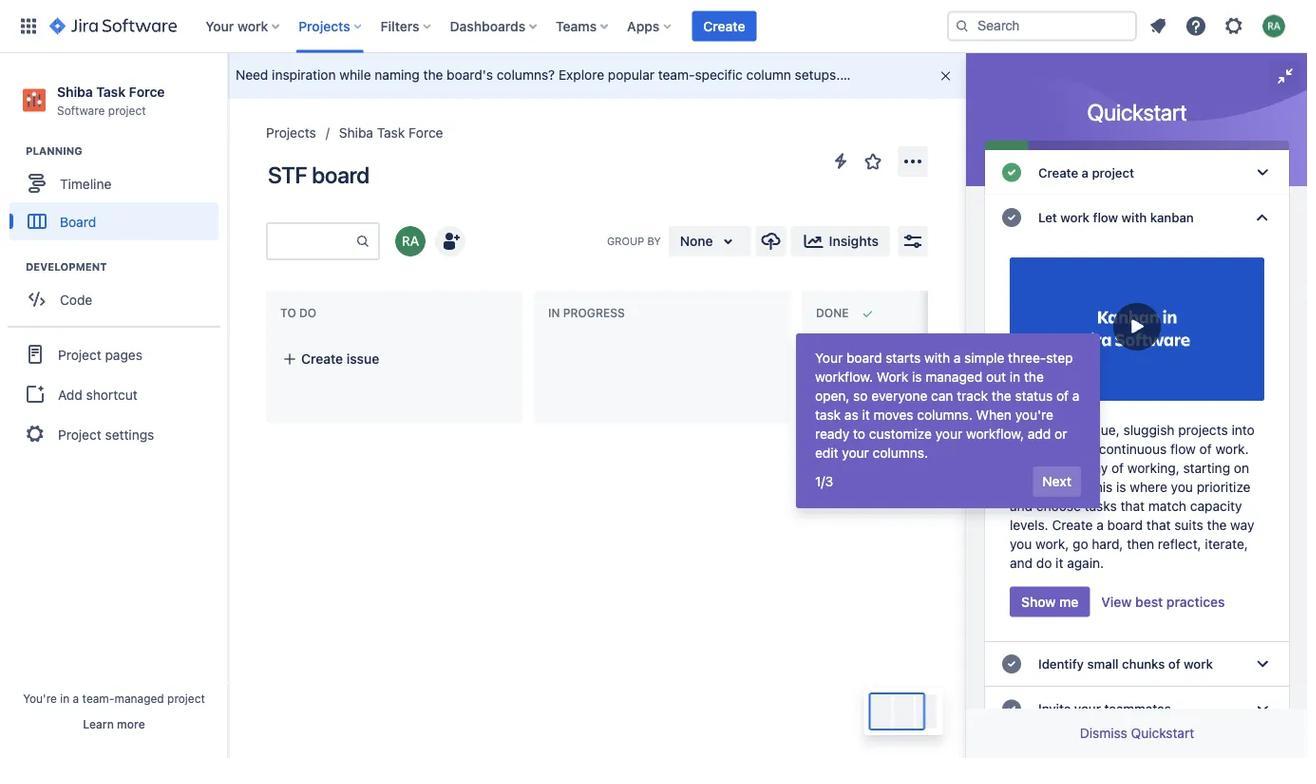 Task type: locate. For each thing, give the bounding box(es) containing it.
create button
[[692, 11, 757, 41]]

0 horizontal spatial column
[[746, 67, 791, 82]]

create issue
[[301, 351, 379, 367]]

identify small chunks of work
[[1039, 657, 1213, 672]]

popular right 'explore'
[[608, 67, 655, 82]]

2 horizontal spatial board
[[1108, 517, 1143, 533]]

pages
[[105, 347, 142, 362]]

add
[[58, 387, 82, 402]]

is inside your board starts with a simple three-step workflow. work is managed out in the open, so everyone can track the status of a task as it moves columns. when you're ready to customize your workflow, add or edit your columns.
[[912, 369, 922, 385]]

create inside . this is where you prioritize and choose tasks that match capacity levels. create a board that suits the way you work, go hard, then reflect, iterate, and do it again.
[[1052, 517, 1093, 533]]

0 vertical spatial and
[[1010, 498, 1033, 514]]

create a project button
[[985, 150, 1289, 195]]

or
[[1055, 426, 1067, 442]]

1 horizontal spatial flow
[[1171, 441, 1196, 457]]

force for shiba task force
[[409, 125, 443, 141]]

view left dismiss icon
[[878, 68, 909, 84]]

development group
[[10, 260, 227, 324]]

1 vertical spatial managed
[[114, 692, 164, 705]]

a down tasks
[[1097, 517, 1104, 533]]

view settings image
[[902, 230, 925, 253]]

0 horizontal spatial team-
[[82, 692, 114, 705]]

1 vertical spatial work
[[1061, 210, 1090, 225]]

checked image
[[1001, 161, 1023, 184], [1001, 653, 1023, 676]]

as
[[845, 407, 859, 423]]

board
[[312, 162, 370, 188], [847, 350, 882, 366], [1108, 517, 1143, 533]]

shortcut
[[86, 387, 138, 402]]

2 horizontal spatial work
[[1184, 657, 1213, 672]]

column inside button
[[964, 68, 1010, 84]]

chevron image
[[1251, 206, 1274, 229], [1251, 653, 1274, 676], [1251, 698, 1274, 721]]

Search field
[[947, 11, 1137, 41]]

0 vertical spatial managed
[[926, 369, 983, 385]]

a inside . this is where you prioritize and choose tasks that match capacity levels. create a board that suits the way you work, go hard, then reflect, iterate, and do it again.
[[1097, 517, 1104, 533]]

1 horizontal spatial force
[[409, 125, 443, 141]]

columns. down can at the bottom
[[917, 407, 973, 423]]

projects for projects dropdown button
[[299, 18, 350, 34]]

0 vertical spatial projects
[[299, 18, 350, 34]]

1 horizontal spatial task
[[377, 125, 405, 141]]

flow down projects
[[1171, 441, 1196, 457]]

view inside view popular column setups button
[[878, 68, 909, 84]]

0 horizontal spatial is
[[912, 369, 922, 385]]

1 horizontal spatial work
[[1061, 210, 1090, 225]]

work for your
[[238, 18, 268, 34]]

it right as
[[862, 407, 870, 423]]

in right the you're
[[60, 692, 70, 705]]

0 vertical spatial you
[[1171, 479, 1193, 495]]

add shortcut
[[58, 387, 138, 402]]

explore
[[559, 67, 604, 82]]

projects up stf
[[266, 125, 316, 141]]

team- up learn
[[82, 692, 114, 705]]

customize
[[869, 426, 932, 442]]

1 vertical spatial your
[[815, 350, 843, 366]]

chevron image for kanban
[[1251, 206, 1274, 229]]

project settings link
[[8, 414, 220, 455]]

board up choose at the right of the page
[[1041, 479, 1080, 495]]

0 horizontal spatial board
[[60, 214, 96, 229]]

1 vertical spatial quickstart
[[1131, 726, 1195, 741]]

of right status
[[1057, 388, 1069, 404]]

0 horizontal spatial flow
[[1093, 210, 1118, 225]]

columns. down customize
[[873, 445, 928, 461]]

track
[[957, 388, 988, 404]]

with for a
[[925, 350, 950, 366]]

identify
[[1039, 657, 1084, 672]]

none button
[[669, 226, 751, 257]]

checked image for invite
[[1001, 698, 1023, 721]]

managed up can at the bottom
[[926, 369, 983, 385]]

1 project from the top
[[58, 347, 101, 362]]

1 horizontal spatial it
[[1056, 555, 1064, 571]]

and left do on the right bottom of the page
[[1010, 555, 1033, 571]]

board up then
[[1108, 517, 1143, 533]]

2 horizontal spatial project
[[1092, 165, 1135, 180]]

ruby anderson image
[[395, 226, 426, 257]]

task for shiba task force
[[377, 125, 405, 141]]

0 vertical spatial flow
[[1093, 210, 1118, 225]]

1 vertical spatial chevron image
[[1251, 653, 1274, 676]]

0 vertical spatial checked image
[[1001, 206, 1023, 229]]

0 vertical spatial board
[[60, 214, 96, 229]]

0 vertical spatial it
[[862, 407, 870, 423]]

0 vertical spatial project
[[58, 347, 101, 362]]

managed
[[926, 369, 983, 385], [114, 692, 164, 705]]

create
[[703, 18, 745, 34], [1039, 165, 1079, 180], [301, 351, 343, 367], [1052, 517, 1093, 533]]

1 vertical spatial shiba
[[339, 125, 373, 141]]

1 horizontal spatial project
[[167, 692, 205, 705]]

add people image
[[439, 230, 462, 253]]

shiba task force link
[[339, 122, 443, 144]]

team- down apps dropdown button
[[658, 67, 695, 82]]

to
[[280, 307, 296, 320]]

planning
[[26, 145, 82, 157]]

column right dismiss icon
[[964, 68, 1010, 84]]

projects
[[299, 18, 350, 34], [266, 125, 316, 141]]

it right do on the right bottom of the page
[[1056, 555, 1064, 571]]

setups.
[[795, 67, 840, 82]]

of right chunks
[[1169, 657, 1181, 672]]

checked image for identify
[[1001, 653, 1023, 676]]

create up let on the top right of page
[[1039, 165, 1079, 180]]

board for stf
[[312, 162, 370, 188]]

your down to on the bottom of page
[[842, 445, 869, 461]]

jira software image
[[49, 15, 177, 38], [49, 15, 177, 38]]

you down the levels.
[[1010, 536, 1032, 552]]

1 horizontal spatial is
[[1060, 460, 1070, 476]]

view left best
[[1102, 594, 1132, 610]]

1 vertical spatial with
[[925, 350, 950, 366]]

1 horizontal spatial popular
[[912, 68, 960, 84]]

1 vertical spatial is
[[1060, 460, 1070, 476]]

work right let on the top right of page
[[1061, 210, 1090, 225]]

teams button
[[550, 11, 616, 41]]

1 horizontal spatial board
[[847, 350, 882, 366]]

checked image left create a project
[[1001, 161, 1023, 184]]

to
[[853, 426, 866, 442]]

0 horizontal spatial project
[[108, 103, 146, 117]]

2 chevron image from the top
[[1251, 653, 1274, 676]]

2 checked image from the top
[[1001, 653, 1023, 676]]

project down add
[[58, 426, 101, 442]]

code
[[60, 292, 92, 307]]

force for shiba task force software project
[[129, 84, 165, 99]]

0 vertical spatial your
[[205, 18, 234, 34]]

2 vertical spatial board
[[1108, 517, 1143, 533]]

project up add
[[58, 347, 101, 362]]

that down the where at the right bottom of page
[[1121, 498, 1145, 514]]

vague,
[[1079, 422, 1120, 438]]

checked image inside identify small chunks of work dropdown button
[[1001, 653, 1023, 676]]

1 horizontal spatial view
[[1102, 594, 1132, 610]]

three-
[[1008, 350, 1046, 366]]

0 vertical spatial with
[[1122, 210, 1147, 225]]

1 horizontal spatial your
[[815, 350, 843, 366]]

0 horizontal spatial it
[[862, 407, 870, 423]]

1 vertical spatial flow
[[1171, 441, 1196, 457]]

your up sidebar navigation image
[[205, 18, 234, 34]]

your inside popup button
[[205, 18, 234, 34]]

create inside primary element
[[703, 18, 745, 34]]

sidebar navigation image
[[207, 76, 249, 114]]

sluggish
[[1124, 422, 1175, 438]]

it inside your board starts with a simple three-step workflow. work is managed out in the open, so everyone can track the status of a task as it moves columns. when you're ready to customize your workflow, add or edit your columns.
[[862, 407, 870, 423]]

planning group
[[10, 144, 227, 246]]

group
[[8, 326, 220, 461]]

is down starts
[[912, 369, 922, 385]]

checked image left let on the top right of page
[[1001, 206, 1023, 229]]

teams
[[556, 18, 597, 34]]

board up workflow. at the right of the page
[[847, 350, 882, 366]]

create up go
[[1052, 517, 1093, 533]]

flow inside dropdown button
[[1093, 210, 1118, 225]]

view inside 'view best practices' link
[[1102, 594, 1132, 610]]

0 horizontal spatial force
[[129, 84, 165, 99]]

1 horizontal spatial board
[[1041, 479, 1080, 495]]

project for project settings
[[58, 426, 101, 442]]

1 vertical spatial force
[[409, 125, 443, 141]]

board right stf
[[312, 162, 370, 188]]

2 vertical spatial chevron image
[[1251, 698, 1274, 721]]

create inside dropdown button
[[1039, 165, 1079, 180]]

with left kanban
[[1122, 210, 1147, 225]]

1 horizontal spatial column
[[964, 68, 1010, 84]]

is right this
[[1117, 479, 1127, 495]]

view popular column setups button
[[840, 61, 1067, 91]]

that down match
[[1147, 517, 1171, 533]]

popular down search icon
[[912, 68, 960, 84]]

board inside your board starts with a simple three-step workflow. work is managed out in the open, so everyone can track the status of a task as it moves columns. when you're ready to customize your workflow, add or edit your columns.
[[847, 350, 882, 366]]

checked image for create
[[1001, 161, 1023, 184]]

2 project from the top
[[58, 426, 101, 442]]

1 vertical spatial project
[[58, 426, 101, 442]]

issue
[[347, 351, 379, 367]]

banner
[[0, 0, 1308, 53]]

0 horizontal spatial board
[[312, 162, 370, 188]]

1 horizontal spatial that
[[1147, 517, 1171, 533]]

settings image
[[1223, 15, 1246, 38]]

prioritize
[[1197, 479, 1251, 495]]

is inside . this is where you prioritize and choose tasks that match capacity levels. create a board that suits the way you work, go hard, then reflect, iterate, and do it again.
[[1117, 479, 1127, 495]]

your
[[936, 426, 963, 442], [842, 445, 869, 461], [1010, 479, 1037, 495], [1075, 701, 1101, 717]]

0 vertical spatial quickstart
[[1088, 99, 1187, 125]]

column left setups.
[[746, 67, 791, 82]]

work inside popup button
[[238, 18, 268, 34]]

your up dismiss on the bottom right of the page
[[1075, 701, 1101, 717]]

2 vertical spatial is
[[1117, 479, 1127, 495]]

Search this board text field
[[268, 224, 355, 258]]

your down the kanban at the bottom right of page
[[1010, 479, 1037, 495]]

learn more
[[83, 717, 145, 731]]

play kanban onboarding video image
[[1010, 249, 1265, 409]]

is inside turn those vague, sluggish projects into a transparent, continuous flow of work. kanban is a way of working, starting on your
[[1060, 460, 1070, 476]]

you
[[1171, 479, 1193, 495], [1010, 536, 1032, 552]]

1 chevron image from the top
[[1251, 206, 1274, 229]]

checked image inside let work flow with kanban dropdown button
[[1001, 206, 1023, 229]]

shiba for shiba task force software project
[[57, 84, 93, 99]]

work for let
[[1061, 210, 1090, 225]]

force down naming
[[409, 125, 443, 141]]

1 vertical spatial task
[[377, 125, 405, 141]]

projects inside projects dropdown button
[[299, 18, 350, 34]]

0 vertical spatial in
[[1010, 369, 1021, 385]]

columns?
[[497, 67, 555, 82]]

progress bar
[[985, 141, 1289, 150]]

0 vertical spatial force
[[129, 84, 165, 99]]

2 checked image from the top
[[1001, 698, 1023, 721]]

of up starting
[[1200, 441, 1212, 457]]

1 vertical spatial board
[[847, 350, 882, 366]]

the
[[423, 67, 443, 82], [1024, 369, 1044, 385], [992, 388, 1012, 404], [1207, 517, 1227, 533]]

flow down create a project
[[1093, 210, 1118, 225]]

0 horizontal spatial work
[[238, 18, 268, 34]]

best
[[1136, 594, 1163, 610]]

0 vertical spatial view
[[878, 68, 909, 84]]

1 vertical spatial in
[[60, 692, 70, 705]]

0 vertical spatial checked image
[[1001, 161, 1023, 184]]

way up this
[[1084, 460, 1108, 476]]

chevron image inside identify small chunks of work dropdown button
[[1251, 653, 1274, 676]]

the down capacity
[[1207, 517, 1227, 533]]

into
[[1232, 422, 1255, 438]]

1 vertical spatial project
[[1092, 165, 1135, 180]]

0 vertical spatial shiba
[[57, 84, 93, 99]]

1 vertical spatial way
[[1231, 517, 1255, 533]]

development
[[26, 261, 107, 273]]

1 vertical spatial it
[[1056, 555, 1064, 571]]

next button
[[1033, 467, 1081, 497]]

and up the levels.
[[1010, 498, 1033, 514]]

0 horizontal spatial view
[[878, 68, 909, 84]]

suits
[[1175, 517, 1204, 533]]

simple
[[965, 350, 1005, 366]]

you up match
[[1171, 479, 1193, 495]]

is down 'transparent,'
[[1060, 460, 1070, 476]]

checked image left the identify
[[1001, 653, 1023, 676]]

specific
[[695, 67, 743, 82]]

1 checked image from the top
[[1001, 206, 1023, 229]]

0 horizontal spatial with
[[925, 350, 950, 366]]

column
[[746, 67, 791, 82], [964, 68, 1010, 84]]

1 vertical spatial checked image
[[1001, 698, 1023, 721]]

projects for projects link
[[266, 125, 316, 141]]

let
[[1039, 210, 1057, 225]]

to do
[[280, 307, 317, 320]]

add shortcut button
[[8, 376, 220, 414]]

projects up inspiration
[[299, 18, 350, 34]]

with right starts
[[925, 350, 950, 366]]

create up specific
[[703, 18, 745, 34]]

task down naming
[[377, 125, 405, 141]]

managed up more
[[114, 692, 164, 705]]

search image
[[955, 19, 970, 34]]

1 vertical spatial projects
[[266, 125, 316, 141]]

your for your board starts with a simple three-step workflow. work is managed out in the open, so everyone can track the status of a task as it moves columns. when you're ready to customize your workflow, add or edit your columns.
[[815, 350, 843, 366]]

view
[[878, 68, 909, 84], [1102, 594, 1132, 610]]

work up need
[[238, 18, 268, 34]]

with inside dropdown button
[[1122, 210, 1147, 225]]

timeline link
[[10, 165, 219, 203]]

0 horizontal spatial managed
[[114, 692, 164, 705]]

task up software
[[96, 84, 126, 99]]

your up workflow. at the right of the page
[[815, 350, 843, 366]]

quickstart up create a project dropdown button
[[1088, 99, 1187, 125]]

flow inside turn those vague, sluggish projects into a transparent, continuous flow of work. kanban is a way of working, starting on your
[[1171, 441, 1196, 457]]

of
[[1057, 388, 1069, 404], [1200, 441, 1212, 457], [1112, 460, 1124, 476], [1169, 657, 1181, 672]]

your work
[[205, 18, 268, 34]]

force inside shiba task force software project
[[129, 84, 165, 99]]

in right out
[[1010, 369, 1021, 385]]

quickstart down the teammates
[[1131, 726, 1195, 741]]

1 vertical spatial and
[[1010, 555, 1033, 571]]

0 vertical spatial columns.
[[917, 407, 973, 423]]

task inside shiba task force software project
[[96, 84, 126, 99]]

1 vertical spatial checked image
[[1001, 653, 1023, 676]]

minimize image
[[1274, 65, 1297, 87]]

shiba up stf board
[[339, 125, 373, 141]]

0 vertical spatial that
[[1121, 498, 1145, 514]]

your inside 'invite your teammates' dropdown button
[[1075, 701, 1101, 717]]

board down "timeline"
[[60, 214, 96, 229]]

board inside planning group
[[60, 214, 96, 229]]

0 vertical spatial way
[[1084, 460, 1108, 476]]

2 horizontal spatial is
[[1117, 479, 1127, 495]]

0 horizontal spatial task
[[96, 84, 126, 99]]

of inside dropdown button
[[1169, 657, 1181, 672]]

identify small chunks of work button
[[985, 642, 1289, 687]]

force left sidebar navigation image
[[129, 84, 165, 99]]

checked image
[[1001, 206, 1023, 229], [1001, 698, 1023, 721]]

iterate,
[[1205, 536, 1248, 552]]

1 horizontal spatial in
[[1010, 369, 1021, 385]]

1 vertical spatial view
[[1102, 594, 1132, 610]]

progress
[[563, 307, 625, 320]]

those
[[1041, 422, 1076, 438]]

dismiss quickstart link
[[1080, 726, 1195, 741]]

play video image
[[1114, 303, 1161, 351]]

and
[[1010, 498, 1033, 514], [1010, 555, 1033, 571]]

0 horizontal spatial that
[[1121, 498, 1145, 514]]

checked image left invite
[[1001, 698, 1023, 721]]

task for shiba task force software project
[[96, 84, 126, 99]]

0 vertical spatial board
[[312, 162, 370, 188]]

checked image inside 'invite your teammates' dropdown button
[[1001, 698, 1023, 721]]

team-
[[658, 67, 695, 82], [82, 692, 114, 705]]

your inside your board starts with a simple three-step workflow. work is managed out in the open, so everyone can track the status of a task as it moves columns. when you're ready to customize your workflow, add or edit your columns.
[[815, 350, 843, 366]]

settings
[[105, 426, 154, 442]]

with inside your board starts with a simple three-step workflow. work is managed out in the open, so everyone can track the status of a task as it moves columns. when you're ready to customize your workflow, add or edit your columns.
[[925, 350, 950, 366]]

1 horizontal spatial shiba
[[339, 125, 373, 141]]

create left issue
[[301, 351, 343, 367]]

0 horizontal spatial your
[[205, 18, 234, 34]]

1 horizontal spatial way
[[1231, 517, 1255, 533]]

0 vertical spatial work
[[238, 18, 268, 34]]

board inside . this is where you prioritize and choose tasks that match capacity levels. create a board that suits the way you work, go hard, then reflect, iterate, and do it again.
[[1108, 517, 1143, 533]]

naming
[[375, 67, 420, 82]]

0 vertical spatial is
[[912, 369, 922, 385]]

2 vertical spatial work
[[1184, 657, 1213, 672]]

stf
[[268, 162, 307, 188]]

starting
[[1184, 460, 1231, 476]]

a up let work flow with kanban
[[1082, 165, 1089, 180]]

shiba up software
[[57, 84, 93, 99]]

0 horizontal spatial in
[[60, 692, 70, 705]]

of inside your board starts with a simple three-step workflow. work is managed out in the open, so everyone can track the status of a task as it moves columns. when you're ready to customize your workflow, add or edit your columns.
[[1057, 388, 1069, 404]]

1 horizontal spatial managed
[[926, 369, 983, 385]]

1 checked image from the top
[[1001, 161, 1023, 184]]

way up iterate,
[[1231, 517, 1255, 533]]

0 horizontal spatial you
[[1010, 536, 1032, 552]]

0 vertical spatial chevron image
[[1251, 206, 1274, 229]]

group
[[607, 235, 644, 247]]

2 vertical spatial project
[[167, 692, 205, 705]]

shiba inside shiba task force software project
[[57, 84, 93, 99]]

with
[[1122, 210, 1147, 225], [925, 350, 950, 366]]

0 vertical spatial task
[[96, 84, 126, 99]]

0 vertical spatial project
[[108, 103, 146, 117]]

more image
[[902, 150, 925, 173]]

work right chunks
[[1184, 657, 1213, 672]]

.
[[1080, 479, 1083, 495]]

view best practices link
[[1100, 587, 1227, 617]]

a inside dropdown button
[[1082, 165, 1089, 180]]

levels.
[[1010, 517, 1049, 533]]

1/3
[[815, 474, 833, 489]]

board for your
[[847, 350, 882, 366]]



Task type: describe. For each thing, give the bounding box(es) containing it.
turn those vague, sluggish projects into a transparent, continuous flow of work. kanban is a way of working, starting on your
[[1010, 422, 1255, 495]]

project inside shiba task force software project
[[108, 103, 146, 117]]

3 chevron image from the top
[[1251, 698, 1274, 721]]

invite your teammates button
[[985, 687, 1289, 732]]

software
[[57, 103, 105, 117]]

your profile and settings image
[[1263, 15, 1286, 38]]

code link
[[10, 281, 219, 319]]

none
[[680, 233, 713, 249]]

1 vertical spatial you
[[1010, 536, 1032, 552]]

project for project pages
[[58, 347, 101, 362]]

more
[[117, 717, 145, 731]]

everyone
[[872, 388, 928, 404]]

need inspiration while naming the board's columns? explore popular team-specific column setups.
[[236, 67, 840, 82]]

planning image
[[3, 140, 26, 163]]

while
[[340, 67, 371, 82]]

dashboards button
[[444, 11, 545, 41]]

board link
[[10, 203, 219, 241]]

view for view best practices
[[1102, 594, 1132, 610]]

the down out
[[992, 388, 1012, 404]]

project pages link
[[8, 334, 220, 376]]

notifications image
[[1147, 15, 1170, 38]]

work,
[[1036, 536, 1069, 552]]

star stf board image
[[862, 150, 885, 173]]

so
[[853, 388, 868, 404]]

me
[[1059, 594, 1079, 610]]

apps button
[[622, 11, 679, 41]]

apps
[[627, 18, 660, 34]]

create issue button
[[271, 342, 518, 376]]

go
[[1073, 536, 1089, 552]]

reflect,
[[1158, 536, 1202, 552]]

out
[[986, 369, 1006, 385]]

way inside . this is where you prioritize and choose tasks that match capacity levels. create a board that suits the way you work, go hard, then reflect, iterate, and do it again.
[[1231, 517, 1255, 533]]

status
[[1015, 388, 1053, 404]]

checked image for let
[[1001, 206, 1023, 229]]

the up status
[[1024, 369, 1044, 385]]

a down turn
[[1010, 441, 1017, 457]]

help image
[[1185, 15, 1208, 38]]

dismiss quickstart
[[1080, 726, 1195, 741]]

1 vertical spatial columns.
[[873, 445, 928, 461]]

your inside turn those vague, sluggish projects into a transparent, continuous flow of work. kanban is a way of working, starting on your
[[1010, 479, 1037, 495]]

your work button
[[200, 11, 287, 41]]

0 horizontal spatial popular
[[608, 67, 655, 82]]

workflow.
[[815, 369, 873, 385]]

dismiss image
[[938, 68, 954, 84]]

step
[[1046, 350, 1073, 366]]

1 vertical spatial that
[[1147, 517, 1171, 533]]

kanban
[[1151, 210, 1194, 225]]

chevron image for work
[[1251, 653, 1274, 676]]

projects link
[[266, 122, 316, 144]]

project settings
[[58, 426, 154, 442]]

group containing project pages
[[8, 326, 220, 461]]

development image
[[3, 256, 26, 279]]

project inside dropdown button
[[1092, 165, 1135, 180]]

learn
[[83, 717, 114, 731]]

you're
[[23, 692, 57, 705]]

filters button
[[375, 11, 439, 41]]

work
[[877, 369, 909, 385]]

2 and from the top
[[1010, 555, 1033, 571]]

in progress
[[548, 307, 625, 320]]

shiba for shiba task force
[[339, 125, 373, 141]]

import image
[[760, 230, 783, 253]]

a right the you're
[[73, 692, 79, 705]]

1 vertical spatial team-
[[82, 692, 114, 705]]

appswitcher icon image
[[17, 15, 40, 38]]

1 and from the top
[[1010, 498, 1033, 514]]

invite
[[1039, 701, 1071, 717]]

primary element
[[11, 0, 947, 53]]

you're in a team-managed project
[[23, 692, 205, 705]]

your for your work
[[205, 18, 234, 34]]

create for create
[[703, 18, 745, 34]]

task
[[815, 407, 841, 423]]

managed inside your board starts with a simple three-step workflow. work is managed out in the open, so everyone can track the status of a task as it moves columns. when you're ready to customize your workflow, add or edit your columns.
[[926, 369, 983, 385]]

then
[[1127, 536, 1155, 552]]

chunks
[[1122, 657, 1165, 672]]

work.
[[1216, 441, 1249, 457]]

this
[[1087, 479, 1113, 495]]

projects button
[[293, 11, 369, 41]]

show me button
[[1010, 587, 1090, 617]]

project pages
[[58, 347, 142, 362]]

of down continuous
[[1112, 460, 1124, 476]]

done
[[816, 307, 849, 320]]

view popular column setups
[[878, 68, 1056, 84]]

need
[[236, 67, 268, 82]]

it inside . this is where you prioritize and choose tasks that match capacity levels. create a board that suits the way you work, go hard, then reflect, iterate, and do it again.
[[1056, 555, 1064, 571]]

shiba task force software project
[[57, 84, 165, 117]]

1 vertical spatial board
[[1041, 479, 1080, 495]]

insights image
[[803, 230, 825, 253]]

chevron image
[[1251, 161, 1274, 184]]

your down can at the bottom
[[936, 426, 963, 442]]

practices
[[1167, 594, 1225, 610]]

popular inside button
[[912, 68, 960, 84]]

view best practices
[[1102, 594, 1225, 610]]

view for view popular column setups
[[878, 68, 909, 84]]

again.
[[1067, 555, 1104, 571]]

show me
[[1021, 594, 1079, 610]]

automations menu button icon image
[[830, 150, 852, 172]]

kanban
[[1010, 460, 1056, 476]]

transparent,
[[1021, 441, 1096, 457]]

teammates
[[1105, 701, 1171, 717]]

dismiss
[[1080, 726, 1128, 741]]

let work flow with kanban button
[[985, 195, 1289, 240]]

in inside your board starts with a simple three-step workflow. work is managed out in the open, so everyone can track the status of a task as it moves columns. when you're ready to customize your workflow, add or edit your columns.
[[1010, 369, 1021, 385]]

1 horizontal spatial you
[[1171, 479, 1193, 495]]

projects
[[1179, 422, 1228, 438]]

can
[[931, 388, 954, 404]]

create for create a project
[[1039, 165, 1079, 180]]

with for kanban
[[1122, 210, 1147, 225]]

filters
[[381, 18, 420, 34]]

starts
[[886, 350, 921, 366]]

setups
[[1013, 68, 1056, 84]]

edit
[[815, 445, 839, 461]]

show
[[1021, 594, 1056, 610]]

a up those
[[1073, 388, 1080, 404]]

a left simple on the top of page
[[954, 350, 961, 366]]

in
[[548, 307, 560, 320]]

0 vertical spatial team-
[[658, 67, 695, 82]]

video poster image
[[1010, 249, 1265, 409]]

a up .
[[1073, 460, 1081, 476]]

board's
[[447, 67, 493, 82]]

way inside turn those vague, sluggish projects into a transparent, continuous flow of work. kanban is a way of working, starting on your
[[1084, 460, 1108, 476]]

banner containing your work
[[0, 0, 1308, 53]]

the right naming
[[423, 67, 443, 82]]

the inside . this is where you prioritize and choose tasks that match capacity levels. create a board that suits the way you work, go hard, then reflect, iterate, and do it again.
[[1207, 517, 1227, 533]]

tasks
[[1085, 498, 1117, 514]]

working,
[[1128, 460, 1180, 476]]

create for create issue
[[301, 351, 343, 367]]

workflow,
[[966, 426, 1024, 442]]

where
[[1130, 479, 1168, 495]]



Task type: vqa. For each thing, say whether or not it's contained in the screenshot.
project in Shiba Task Force Software project
yes



